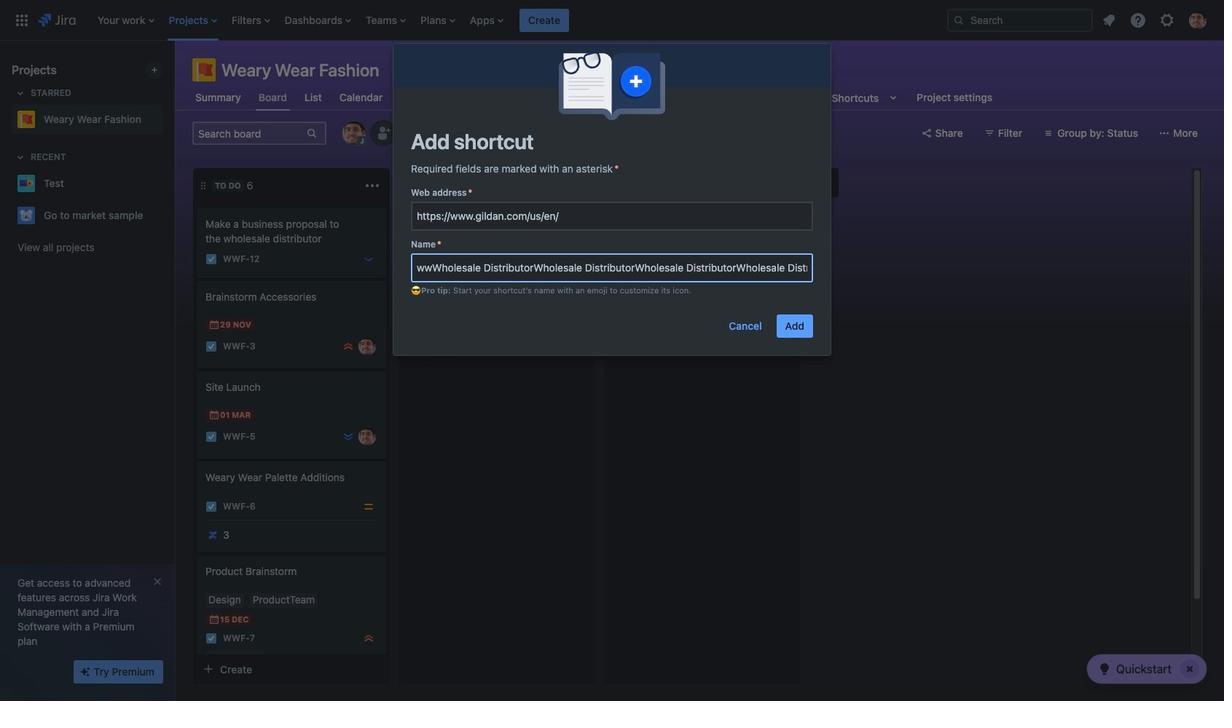 Task type: describe. For each thing, give the bounding box(es) containing it.
8 list item from the left
[[520, 0, 569, 40]]

e.g. Atlassian website field
[[413, 255, 812, 281]]

2 task image from the top
[[206, 431, 217, 443]]

check image
[[1096, 661, 1114, 679]]

due date: 29 november 2023 image
[[208, 319, 220, 331]]

7 list item from the left
[[466, 0, 508, 40]]

0 horizontal spatial list
[[90, 0, 936, 40]]

task image for highest icon
[[206, 633, 217, 645]]

add people image
[[375, 125, 392, 142]]

Search board text field
[[194, 123, 305, 144]]

1 list item from the left
[[93, 0, 159, 40]]

3 list item from the left
[[227, 0, 275, 40]]

primary element
[[9, 0, 936, 40]]

task image for low image
[[206, 254, 217, 265]]

close premium upgrade banner image
[[152, 577, 163, 588]]

medium image
[[363, 501, 375, 513]]

lowest image
[[343, 431, 354, 443]]

4 list item from the left
[[280, 0, 356, 40]]

due date: 15 december 2023 image
[[208, 614, 220, 626]]

low image
[[363, 254, 375, 265]]

1 vertical spatial james peterson image
[[359, 338, 376, 356]]

e.g. http://www.atlassian.com url field
[[413, 203, 812, 230]]



Task type: vqa. For each thing, say whether or not it's contained in the screenshot.
Learn
no



Task type: locate. For each thing, give the bounding box(es) containing it.
tab list
[[184, 85, 1005, 111]]

3 task image from the top
[[206, 633, 217, 645]]

1 vertical spatial task image
[[206, 501, 217, 513]]

list item
[[93, 0, 159, 40], [164, 0, 221, 40], [227, 0, 275, 40], [280, 0, 356, 40], [362, 0, 410, 40], [416, 0, 460, 40], [466, 0, 508, 40], [520, 0, 569, 40]]

search image
[[953, 14, 965, 26]]

task image
[[206, 254, 217, 265], [206, 431, 217, 443], [206, 633, 217, 645]]

highest image
[[343, 341, 354, 353]]

list
[[90, 0, 936, 40], [1096, 7, 1216, 33]]

1 horizontal spatial james peterson image
[[564, 306, 582, 324]]

collapse starred projects image
[[12, 85, 29, 102]]

due date: 29 february 2024 image
[[414, 287, 426, 299]]

1 task image from the top
[[206, 341, 217, 353]]

dialog
[[394, 44, 831, 356]]

james peterson image
[[359, 429, 376, 446]]

6 list item from the left
[[416, 0, 460, 40]]

dismiss quickstart image
[[1179, 658, 1202, 682]]

1 horizontal spatial list
[[1096, 7, 1216, 33]]

1 vertical spatial task image
[[206, 431, 217, 443]]

0 vertical spatial task image
[[206, 254, 217, 265]]

2 vertical spatial task image
[[206, 633, 217, 645]]

create column image
[[816, 174, 833, 192]]

5 list item from the left
[[362, 0, 410, 40]]

0 vertical spatial task image
[[206, 341, 217, 353]]

due date: 29 november 2023 image
[[208, 319, 220, 331]]

collapse recent projects image
[[12, 149, 29, 166]]

1 task image from the top
[[206, 254, 217, 265]]

due date: 29 february 2024 image
[[414, 287, 426, 299]]

due date: 15 december 2023 image
[[208, 614, 220, 626]]

highest image
[[363, 633, 375, 645]]

2 list item from the left
[[164, 0, 221, 40]]

0 vertical spatial james peterson image
[[564, 306, 582, 324]]

None search field
[[948, 8, 1093, 32]]

jira image
[[38, 11, 76, 29], [38, 11, 76, 29]]

due date: 01 march 2024 image
[[208, 410, 220, 421], [208, 410, 220, 421]]

0 horizontal spatial james peterson image
[[359, 338, 376, 356]]

james peterson image down e.g. atlassian website field
[[564, 306, 582, 324]]

Search field
[[948, 8, 1093, 32]]

task image
[[206, 341, 217, 353], [206, 501, 217, 513]]

james peterson image right highest image
[[359, 338, 376, 356]]

banner
[[0, 0, 1225, 41]]

james peterson image
[[564, 306, 582, 324], [359, 338, 376, 356]]

show subtasks image
[[241, 654, 259, 671]]

2 task image from the top
[[206, 501, 217, 513]]



